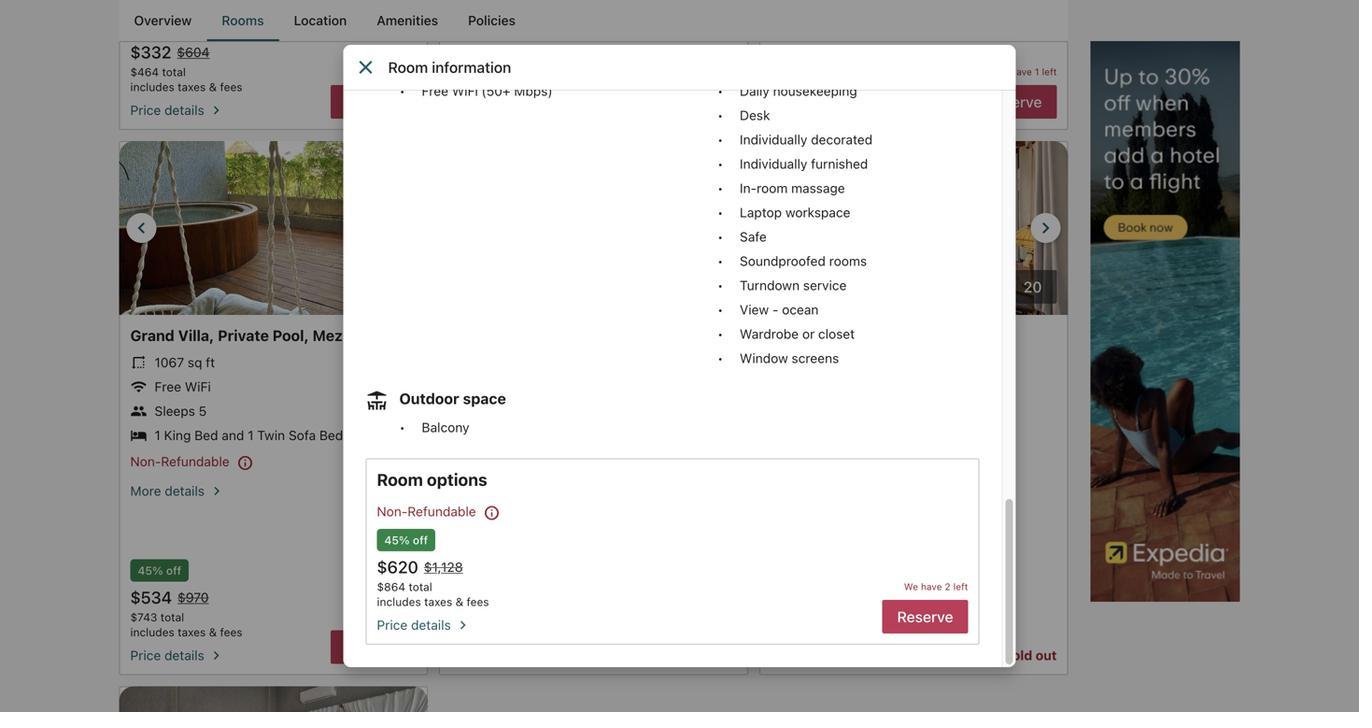Task type: describe. For each thing, give the bounding box(es) containing it.
7.1/10
[[771, 347, 804, 363]]

sleeps
[[155, 403, 195, 419]]

price details for grand villa, private pool, mezzanine image
[[208, 647, 225, 664]]

45% up medium icon
[[458, 564, 483, 577]]

total for $620
[[409, 580, 433, 593]]

$743
[[130, 611, 157, 624]]

turndown
[[740, 278, 800, 293]]

$589
[[451, 66, 479, 79]]

$493 $896
[[771, 42, 851, 62]]

ocean view list
[[771, 371, 1057, 509]]

taxes up the desk list item
[[818, 80, 846, 94]]

window
[[740, 350, 788, 366]]

45% off up $422
[[458, 19, 502, 32]]

4 list item from the top
[[771, 468, 1057, 485]]

individually decorated
[[740, 132, 873, 147]]

ocean for second 'ocean view' list item from the right
[[475, 444, 514, 460]]

decorated
[[811, 132, 873, 147]]

more details button
[[130, 483, 417, 499]]

2 horizontal spatial non-
[[451, 495, 481, 510]]

laptop workspace
[[740, 205, 851, 220]]

45% up $332
[[138, 19, 163, 32]]

4
[[393, 612, 399, 622]]

space
[[463, 390, 506, 408]]

taxes for $332
[[178, 80, 206, 94]]

outdoor
[[400, 390, 459, 408]]

massage
[[792, 180, 845, 196]]

includes for $534
[[130, 626, 174, 639]]

laptop workspace list item
[[718, 204, 980, 221]]

soundproofed rooms
[[740, 253, 867, 269]]

bed for sleeps 5
[[195, 428, 218, 443]]

$534 $970 $743 total includes taxes & fees
[[130, 587, 243, 639]]

desk
[[740, 108, 770, 123]]

window screens
[[740, 350, 839, 366]]

reserve link for we have 4 left
[[331, 630, 417, 664]]

sleeps 5
[[155, 403, 207, 419]]

price
[[377, 617, 408, 633]]

ocean view for second 'ocean view' list item from the right
[[475, 444, 545, 460]]

rooms
[[222, 13, 264, 28]]

(50+
[[482, 83, 511, 99]]

desk list item
[[718, 107, 980, 124]]

turndown service list item
[[718, 277, 980, 294]]

have for $620
[[921, 581, 942, 592]]

room for room options
[[377, 470, 423, 490]]

show previous image image for ocean view suite
[[771, 217, 793, 239]]

1 king bed and 1 twin sofa bed
[[155, 428, 343, 443]]

close, go back to hotel details. image
[[355, 56, 377, 78]]

room information
[[388, 58, 512, 76]]

in-
[[740, 180, 757, 196]]

& for $620
[[456, 595, 464, 608]]

ft
[[206, 355, 215, 370]]

safe list item
[[718, 229, 980, 245]]

off up $604 in the top of the page
[[166, 19, 182, 32]]

2 horizontal spatial refundable
[[481, 495, 550, 510]]

$1,128 button
[[422, 559, 465, 576]]

$332 $604 $464 total includes taxes & fees
[[130, 42, 243, 94]]

list containing overview
[[119, 0, 1069, 41]]

grand villa, private pool, mezzanine
[[130, 327, 390, 344]]

list inside dialog
[[718, 83, 980, 367]]

$864 inside $620 $1,128 $864 total includes taxes & fees
[[377, 580, 406, 593]]

-
[[773, 302, 779, 317]]

service
[[804, 278, 847, 293]]

and
[[222, 428, 244, 443]]

dialog containing room options
[[343, 0, 1016, 667]]

overview
[[134, 13, 192, 28]]

view for second 'ocean view' list item from the right
[[517, 444, 545, 460]]

fees for $422
[[540, 80, 563, 94]]

0 horizontal spatial non-
[[130, 454, 161, 469]]

total for $422
[[482, 66, 506, 79]]

includes for $422
[[451, 80, 495, 94]]

outdoor space
[[400, 390, 506, 408]]

price details for garden view suite image
[[208, 102, 225, 119]]

more inside more details button
[[130, 483, 161, 498]]

we have 2 left
[[904, 581, 969, 592]]

suite
[[860, 327, 897, 344]]

rooms link
[[207, 0, 279, 41]]

closet
[[819, 326, 855, 342]]

fees for $332
[[220, 80, 243, 94]]

$620 for reserve
[[451, 587, 492, 607]]

oceanfront villa | terrace/patio image
[[439, 141, 748, 315]]

view for first 'ocean view' list item from the right
[[838, 444, 865, 460]]

safe
[[740, 229, 767, 244]]

balcony
[[422, 420, 470, 435]]

housekeeping
[[773, 83, 858, 99]]

we have 4 left
[[352, 612, 417, 622]]

individually for individually decorated
[[740, 132, 808, 147]]

total for $534
[[161, 611, 184, 624]]

1067
[[155, 355, 184, 370]]

turndown service
[[740, 278, 847, 293]]

view - ocean list item
[[718, 301, 980, 318]]

$604
[[177, 44, 210, 60]]

taxes inside $620 $864 total includes taxes & fees reserve
[[498, 626, 526, 639]]

we for $534
[[352, 612, 367, 622]]

room
[[757, 180, 788, 196]]

1 show next image image from the left
[[715, 217, 737, 239]]

reserve link for we have 1 left
[[971, 85, 1057, 119]]

medium image
[[455, 617, 472, 633]]

$620 $864 total includes taxes & fees reserve
[[451, 587, 722, 656]]

bed for ocean view
[[515, 469, 538, 484]]

amenities
[[377, 13, 438, 28]]

reserve inside $422 $768 $589 total includes taxes & fees reserve
[[666, 93, 722, 111]]

non-refundable button inside dialog
[[377, 503, 508, 521]]

45% off up medium icon
[[458, 564, 502, 577]]

2 horizontal spatial details
[[485, 524, 525, 540]]

fees for $534
[[220, 626, 243, 639]]

1 horizontal spatial free wifi
[[475, 396, 531, 411]]

sq
[[188, 355, 202, 370]]

grand
[[130, 327, 175, 344]]

1 ocean view list item from the left
[[451, 444, 737, 461]]

information
[[432, 58, 512, 76]]

show all 20 images for ocean view suite image
[[1000, 279, 1017, 295]]

daily housekeeping
[[740, 83, 858, 99]]

more details inside button
[[130, 483, 205, 498]]

sofa
[[289, 428, 316, 443]]

fees up the desk list item
[[861, 80, 883, 94]]

45% up $534
[[138, 564, 163, 577]]

2
[[945, 581, 951, 592]]

location
[[294, 13, 347, 28]]

view inside list item
[[740, 302, 769, 317]]

1 king bed and 1 twin sofa bed list item
[[130, 427, 417, 444]]

0 horizontal spatial details
[[165, 483, 205, 498]]

taxes for $422
[[498, 80, 526, 94]]

ocean inside ocean view suite 7.1/10 good
[[771, 327, 817, 344]]

3 list item from the top
[[771, 420, 1057, 437]]

$422 $768 $589 total includes taxes & fees reserve
[[451, 42, 722, 111]]

left for $534
[[402, 612, 417, 622]]

& for $332
[[209, 80, 217, 94]]

we have 1 left
[[995, 66, 1057, 77]]

price details button
[[377, 609, 489, 633]]

room for room information
[[388, 58, 428, 76]]

$534
[[130, 587, 172, 607]]

grand villa, private pool, mezzanine | terrace/patio image
[[119, 141, 428, 315]]

$864 inside $620 $864 total includes taxes & fees reserve
[[451, 611, 479, 624]]

includes down $493
[[771, 80, 815, 94]]

ocean view for first 'ocean view' list item from the right
[[795, 444, 865, 460]]

$422
[[451, 42, 492, 62]]

wifi for the rightmost "free wifi" list item
[[505, 396, 531, 411]]

total for $332
[[162, 66, 186, 79]]

pool,
[[273, 327, 309, 344]]

$970
[[178, 590, 209, 605]]

1067 sq ft
[[155, 355, 215, 370]]

off right $1,128 button
[[486, 564, 502, 577]]

policies
[[468, 13, 516, 28]]

we for $620
[[904, 581, 919, 592]]

1 list item from the top
[[771, 371, 1057, 388]]

& for $422
[[529, 80, 537, 94]]

reserve inside dialog
[[898, 608, 954, 626]]

off up $1,128
[[413, 533, 428, 547]]

non-refundable button up medium image at the left
[[130, 453, 261, 471]]

1 horizontal spatial refundable
[[408, 504, 476, 519]]

mbps)
[[514, 83, 553, 99]]

includes taxes & fees
[[771, 80, 883, 94]]

$768
[[497, 44, 529, 60]]

1 king bed
[[475, 469, 538, 484]]



Task type: locate. For each thing, give the bounding box(es) containing it.
left for $332
[[402, 66, 417, 77]]

total inside $620 $1,128 $864 total includes taxes & fees
[[409, 580, 433, 593]]

includes inside $620 $1,128 $864 total includes taxes & fees
[[377, 595, 421, 608]]

show next image image
[[715, 217, 737, 239], [1035, 217, 1057, 239]]

1 horizontal spatial bed
[[319, 428, 343, 443]]

free down room information in the top of the page
[[422, 83, 449, 99]]

1 horizontal spatial king
[[484, 469, 511, 484]]

1 king bed list item
[[451, 468, 737, 485]]

45% off inside dialog
[[385, 533, 428, 547]]

king down sleeps
[[164, 428, 191, 443]]

includes up 4
[[377, 595, 421, 608]]

1 ocean view from the left
[[475, 444, 545, 460]]

non-refundable inside dialog
[[377, 504, 476, 519]]

furnished
[[811, 156, 868, 172]]

twin
[[257, 428, 285, 443]]

have for $332
[[369, 66, 391, 77]]

1 horizontal spatial more details
[[451, 524, 525, 540]]

fees up medium icon
[[467, 595, 489, 608]]

0 vertical spatial $620
[[377, 557, 419, 577]]

wifi down sq
[[185, 379, 211, 394]]

non-refundable
[[130, 454, 230, 469], [451, 495, 550, 510], [377, 504, 476, 519]]

fees inside $620 $1,128 $864 total includes taxes & fees
[[467, 595, 489, 608]]

refundable
[[161, 454, 230, 469], [481, 495, 550, 510], [408, 504, 476, 519]]

$1,128
[[424, 559, 463, 575]]

& for $534
[[209, 626, 217, 639]]

bed
[[195, 428, 218, 443], [319, 428, 343, 443], [515, 469, 538, 484]]

wardrobe or closet
[[740, 326, 855, 342]]

taxes right medium icon
[[498, 626, 526, 639]]

1 vertical spatial more details
[[451, 524, 525, 540]]

more up $1,128
[[451, 524, 481, 540]]

0 horizontal spatial view
[[517, 444, 545, 460]]

0 horizontal spatial wifi
[[185, 379, 211, 394]]

0 vertical spatial view
[[740, 302, 769, 317]]

daily
[[740, 83, 770, 99]]

taxes down $604 button
[[178, 80, 206, 94]]

fees right "(50+"
[[540, 80, 563, 94]]

we for $332
[[353, 66, 367, 77]]

wifi up balcony list item
[[505, 396, 531, 411]]

1 horizontal spatial $864
[[451, 611, 479, 624]]

wardrobe
[[740, 326, 799, 342]]

2 horizontal spatial bed
[[515, 469, 538, 484]]

more
[[130, 483, 161, 498], [451, 524, 481, 540]]

mezzanine
[[313, 327, 390, 344]]

0 horizontal spatial more details
[[130, 483, 205, 498]]

2 show previous image image from the left
[[771, 217, 793, 239]]

ocean view list item
[[451, 444, 737, 461], [771, 444, 1057, 461]]

2 horizontal spatial wifi
[[505, 396, 531, 411]]

& right medium icon
[[529, 626, 537, 639]]

5 list item from the top
[[771, 493, 1057, 509]]

king for ocean
[[484, 469, 511, 484]]

laptop
[[740, 205, 782, 220]]

amenities link
[[362, 0, 453, 41]]

1 vertical spatial room
[[377, 470, 423, 490]]

ocean
[[782, 302, 819, 317]]

king
[[164, 428, 191, 443], [484, 469, 511, 484]]

in-room massage
[[740, 180, 845, 196]]

20 button
[[985, 270, 1057, 304]]

free wifi list item down 1067 sq ft "list item"
[[130, 379, 417, 395]]

0 horizontal spatial free wifi
[[155, 379, 211, 394]]

list containing daily housekeeping
[[718, 83, 980, 367]]

or
[[803, 326, 815, 342]]

more details
[[130, 483, 205, 498], [451, 524, 525, 540]]

have inside dialog
[[921, 581, 942, 592]]

more details left medium image at the left
[[130, 483, 205, 498]]

45% off up $1,128
[[385, 533, 428, 547]]

details down 1 king bed
[[485, 524, 525, 540]]

$864 up 4
[[377, 580, 406, 593]]

0 vertical spatial king
[[164, 428, 191, 443]]

1 vertical spatial view
[[821, 327, 856, 344]]

0 horizontal spatial free
[[155, 379, 181, 394]]

refundable down 'room options' on the bottom left
[[408, 504, 476, 519]]

taxes for $620
[[424, 595, 453, 608]]

includes inside $332 $604 $464 total includes taxes & fees
[[130, 80, 174, 94]]

left for $620
[[954, 581, 969, 592]]

off
[[166, 19, 182, 32], [486, 19, 502, 32], [413, 533, 428, 547], [166, 564, 182, 577], [486, 564, 502, 577]]

good
[[807, 347, 840, 363]]

taxes down "$970" "button"
[[178, 626, 206, 639]]

$896
[[818, 44, 851, 60]]

price details
[[377, 617, 451, 633]]

includes inside $422 $768 $589 total includes taxes & fees reserve
[[451, 80, 495, 94]]

& inside $422 $768 $589 total includes taxes & fees reserve
[[529, 80, 537, 94]]

list item
[[771, 371, 1057, 388], [771, 395, 1057, 412], [771, 420, 1057, 437], [771, 468, 1057, 485], [771, 493, 1057, 509]]

total right $743
[[161, 611, 184, 624]]

& inside $534 $970 $743 total includes taxes & fees
[[209, 626, 217, 639]]

0 vertical spatial free wifi
[[155, 379, 211, 394]]

individually decorated list item
[[718, 131, 980, 148]]

1 horizontal spatial ocean view
[[795, 444, 865, 460]]

reserve inside $620 $864 total includes taxes & fees reserve
[[666, 638, 722, 656]]

individually inside 'list item'
[[740, 132, 808, 147]]

workspace
[[786, 205, 851, 220]]

free wifi list item
[[130, 379, 417, 395], [451, 395, 737, 412]]

1 vertical spatial individually
[[740, 156, 808, 172]]

room right close, go back to hotel details. image
[[388, 58, 428, 76]]

room
[[388, 58, 428, 76], [377, 470, 423, 490]]

0 vertical spatial more details
[[130, 483, 205, 498]]

non-refundable button down 'room options' on the bottom left
[[377, 503, 508, 521]]

non-refundable button down 1 king bed
[[451, 494, 582, 513]]

$620 inside $620 $1,128 $864 total includes taxes & fees
[[377, 557, 419, 577]]

& up price details for grand villa, private pool, mezzanine image
[[209, 626, 217, 639]]

$864
[[377, 580, 406, 593], [451, 611, 479, 624]]

$620 left $1,128
[[377, 557, 419, 577]]

0 horizontal spatial ocean view
[[475, 444, 545, 460]]

1 vertical spatial king
[[484, 469, 511, 484]]

view inside ocean view suite 7.1/10 good
[[821, 327, 856, 344]]

1 horizontal spatial show next image image
[[1035, 217, 1057, 239]]

0 horizontal spatial refundable
[[161, 454, 230, 469]]

reserve link for we have 2 left
[[883, 600, 969, 633]]

0 horizontal spatial ocean view list item
[[451, 444, 737, 461]]

45% up $620 $1,128 $864 total includes taxes & fees at the left of page
[[385, 533, 410, 547]]

view inside list
[[517, 444, 545, 460]]

free wifi (50+ mbps)
[[422, 83, 553, 99]]

free wifi up balcony list item
[[475, 396, 531, 411]]

soundproofed
[[740, 253, 826, 269]]

total up "(50+"
[[482, 66, 506, 79]]

fees right medium icon
[[540, 626, 563, 639]]

2 vertical spatial wifi
[[505, 396, 531, 411]]

individually up room
[[740, 156, 808, 172]]

ocean view inside ocean view list
[[795, 444, 865, 460]]

& up price details for garden view suite icon
[[209, 80, 217, 94]]

0 horizontal spatial more
[[130, 483, 161, 498]]

dialog
[[343, 0, 1016, 667]]

are
[[982, 648, 1002, 663]]

show next image image up 20
[[1035, 217, 1057, 239]]

bed right sofa
[[319, 428, 343, 443]]

window screens list item
[[718, 350, 980, 367]]

sleeps 5 list item
[[130, 403, 417, 420]]

free down 1067
[[155, 379, 181, 394]]

soundproofed rooms list item
[[718, 253, 980, 270]]

0 vertical spatial free
[[422, 83, 449, 99]]

& inside $620 $864 total includes taxes & fees reserve
[[529, 626, 537, 639]]

free
[[422, 83, 449, 99], [155, 379, 181, 394], [475, 396, 502, 411]]

2 individually from the top
[[740, 156, 808, 172]]

& inside $332 $604 $464 total includes taxes & fees
[[209, 80, 217, 94]]

0 vertical spatial room
[[388, 58, 428, 76]]

view
[[517, 444, 545, 460], [838, 444, 865, 460]]

5
[[199, 403, 207, 419]]

non- down options on the bottom left
[[451, 495, 481, 510]]

& inside $620 $1,128 $864 total includes taxes & fees
[[456, 595, 464, 608]]

individually down desk at the top of the page
[[740, 132, 808, 147]]

screens
[[792, 350, 839, 366]]

taxes down $768 on the left top of the page
[[498, 80, 526, 94]]

view inside list
[[838, 444, 865, 460]]

1 horizontal spatial free
[[422, 83, 449, 99]]

fees inside $422 $768 $589 total includes taxes & fees reserve
[[540, 80, 563, 94]]

3
[[393, 66, 399, 77]]

fees for $620
[[467, 595, 489, 608]]

daily housekeeping list item
[[718, 83, 980, 100]]

1 view from the left
[[517, 444, 545, 460]]

45% up $422
[[458, 19, 483, 32]]

have
[[369, 66, 391, 77], [1011, 66, 1033, 77], [921, 581, 942, 592], [369, 612, 390, 622]]

$620 $1,128 $864 total includes taxes & fees
[[377, 557, 489, 608]]

reserve
[[346, 93, 402, 111], [666, 93, 722, 111], [986, 93, 1042, 111], [898, 608, 954, 626], [346, 638, 402, 656], [666, 638, 722, 656]]

1 horizontal spatial ocean view list item
[[771, 444, 1057, 461]]

refundable up medium image at the left
[[161, 454, 230, 469]]

includes down $464
[[130, 80, 174, 94]]

non-refundable up medium image at the left
[[130, 454, 230, 469]]

free for the rightmost "free wifi" list item
[[475, 396, 502, 411]]

sold
[[1006, 648, 1033, 663]]

we
[[353, 66, 367, 77], [995, 66, 1009, 77], [904, 581, 919, 592], [352, 612, 367, 622], [958, 648, 978, 663]]

1067 sq ft list item
[[130, 354, 417, 371]]

1 horizontal spatial non-
[[377, 504, 408, 519]]

taxes inside $422 $768 $589 total includes taxes & fees reserve
[[498, 80, 526, 94]]

fees up price details for grand villa, private pool, mezzanine image
[[220, 626, 243, 639]]

details left medium image at the left
[[165, 483, 205, 498]]

list
[[119, 0, 1069, 41], [718, 83, 980, 367], [130, 354, 417, 444], [451, 371, 737, 485]]

$620 for fees
[[377, 557, 419, 577]]

fees up price details for garden view suite icon
[[220, 80, 243, 94]]

free for "free wifi" list item to the left
[[155, 379, 181, 394]]

includes inside $620 $864 total includes taxes & fees reserve
[[451, 626, 495, 639]]

total inside $332 $604 $464 total includes taxes & fees
[[162, 66, 186, 79]]

details inside dialog
[[411, 617, 451, 633]]

refundable down 1 king bed
[[481, 495, 550, 510]]

2 ocean view from the left
[[795, 444, 865, 460]]

medium image
[[208, 483, 225, 499]]

balcony list item
[[400, 419, 662, 436]]

1 horizontal spatial more
[[451, 524, 481, 540]]

1 vertical spatial details
[[485, 524, 525, 540]]

reserve link for we have 3 left
[[331, 85, 417, 119]]

wifi down $589
[[452, 83, 478, 99]]

includes down $589
[[451, 80, 495, 94]]

details left medium icon
[[411, 617, 451, 633]]

2 ocean view list item from the left
[[771, 444, 1057, 461]]

& right "(50+"
[[529, 80, 537, 94]]

king down balcony list item
[[484, 469, 511, 484]]

non-refundable down 'room options' on the bottom left
[[377, 504, 476, 519]]

ocean
[[771, 327, 817, 344], [475, 444, 514, 460], [795, 444, 834, 460]]

0 vertical spatial more
[[130, 483, 161, 498]]

$620 up medium icon
[[451, 587, 492, 607]]

45%
[[138, 19, 163, 32], [458, 19, 483, 32], [385, 533, 410, 547], [138, 564, 163, 577], [458, 564, 483, 577]]

1 vertical spatial free
[[155, 379, 181, 394]]

2 list item from the top
[[771, 395, 1057, 412]]

1 individually from the top
[[740, 132, 808, 147]]

private
[[218, 327, 269, 344]]

off up the '$970'
[[166, 564, 182, 577]]

view - ocean
[[740, 302, 819, 317]]

0 horizontal spatial $864
[[377, 580, 406, 593]]

off up $768 on the left top of the page
[[486, 19, 502, 32]]

total right medium icon
[[482, 611, 506, 624]]

policies link
[[453, 0, 531, 41]]

left
[[402, 66, 417, 77], [1042, 66, 1057, 77], [954, 581, 969, 592], [402, 612, 417, 622]]

1 vertical spatial more
[[451, 524, 481, 540]]

1 horizontal spatial $620
[[451, 587, 492, 607]]

wifi for "free wifi" list item to the left
[[185, 379, 211, 394]]

more left medium image at the left
[[130, 483, 161, 498]]

taxes for $534
[[178, 626, 206, 639]]

1 show previous image image from the left
[[130, 217, 153, 239]]

have for $534
[[369, 612, 390, 622]]

king for sleeps
[[164, 428, 191, 443]]

non-
[[130, 454, 161, 469], [451, 495, 481, 510], [377, 504, 408, 519]]

1 horizontal spatial view
[[821, 327, 856, 344]]

2 vertical spatial details
[[411, 617, 451, 633]]

villa,
[[178, 327, 214, 344]]

overview link
[[119, 0, 207, 41]]

0 vertical spatial individually
[[740, 132, 808, 147]]

0 horizontal spatial king
[[164, 428, 191, 443]]

taxes inside $620 $1,128 $864 total includes taxes & fees
[[424, 595, 453, 608]]

non-refundable down 1 king bed
[[451, 495, 550, 510]]

1 vertical spatial wifi
[[185, 379, 211, 394]]

1 horizontal spatial wifi
[[452, 83, 478, 99]]

19
[[706, 278, 722, 296]]

individually furnished list item
[[718, 156, 980, 172]]

45% off up $534
[[138, 564, 182, 577]]

rooms
[[830, 253, 867, 269]]

free up balcony list item
[[475, 396, 502, 411]]

bed down balcony list item
[[515, 469, 538, 484]]

ocean for first 'ocean view' list item from the right
[[795, 444, 834, 460]]

total down $1,128 button
[[409, 580, 433, 593]]

ipod dock, mp3 dock image
[[119, 686, 428, 712]]

includes down $743
[[130, 626, 174, 639]]

taxes inside $332 $604 $464 total includes taxes & fees
[[178, 80, 206, 94]]

taxes inside $534 $970 $743 total includes taxes & fees
[[178, 626, 206, 639]]

includes inside $534 $970 $743 total includes taxes & fees
[[130, 626, 174, 639]]

2 show next image image from the left
[[1035, 217, 1057, 239]]

left inside dialog
[[954, 581, 969, 592]]

1 vertical spatial $864
[[451, 611, 479, 624]]

1 vertical spatial free wifi
[[475, 396, 531, 411]]

1 horizontal spatial details
[[411, 617, 451, 633]]

bed down 5
[[195, 428, 218, 443]]

$864 down $620 $1,128 $864 total includes taxes & fees at the left of page
[[451, 611, 479, 624]]

0 vertical spatial wifi
[[452, 83, 478, 99]]

free inside free wifi (50+ mbps) list item
[[422, 83, 449, 99]]

20
[[1024, 278, 1042, 296]]

45% off up $332
[[138, 19, 182, 32]]

free wifi list item up balcony list item
[[451, 395, 737, 412]]

taxes up price details button
[[424, 595, 453, 608]]

includes for $620
[[377, 595, 421, 608]]

wardrobe or closet list item
[[718, 326, 980, 343]]

view up good
[[821, 327, 856, 344]]

& up the desk list item
[[849, 80, 857, 94]]

free wifi (50+ mbps) list item
[[400, 83, 662, 100]]

0 horizontal spatial show previous image image
[[130, 217, 153, 239]]

0 horizontal spatial show next image image
[[715, 217, 737, 239]]

1 horizontal spatial free wifi list item
[[451, 395, 737, 412]]

view left - at right
[[740, 302, 769, 317]]

individually furnished
[[740, 156, 868, 172]]

$604 button
[[175, 44, 212, 61]]

fees inside $620 $864 total includes taxes & fees reserve
[[540, 626, 563, 639]]

total inside $620 $864 total includes taxes & fees reserve
[[482, 611, 506, 624]]

free wifi down the 1067 sq ft
[[155, 379, 211, 394]]

0 horizontal spatial bed
[[195, 428, 218, 443]]

& up medium icon
[[456, 595, 464, 608]]

includes for $332
[[130, 80, 174, 94]]

individually for individually furnished
[[740, 156, 808, 172]]

list containing free wifi
[[451, 371, 737, 485]]

0 horizontal spatial free wifi list item
[[130, 379, 417, 395]]

1 horizontal spatial show previous image image
[[771, 217, 793, 239]]

19 button
[[667, 270, 737, 304]]

show next image image left safe
[[715, 217, 737, 239]]

0 vertical spatial $864
[[377, 580, 406, 593]]

in-room massage list item
[[718, 180, 980, 197]]

individually inside list item
[[740, 156, 808, 172]]

list containing 1067 sq ft
[[130, 354, 417, 444]]

$620 inside $620 $864 total includes taxes & fees reserve
[[451, 587, 492, 607]]

0 horizontal spatial $620
[[377, 557, 419, 577]]

total inside $422 $768 $589 total includes taxes & fees reserve
[[482, 66, 506, 79]]

details
[[165, 483, 205, 498], [485, 524, 525, 540], [411, 617, 451, 633]]

show previous image image
[[130, 217, 153, 239], [771, 217, 793, 239]]

non- down 'room options' on the bottom left
[[377, 504, 408, 519]]

ocean inside list
[[475, 444, 514, 460]]

wifi inside dialog
[[452, 83, 478, 99]]

fees inside $534 $970 $743 total includes taxes & fees
[[220, 626, 243, 639]]

1 vertical spatial $620
[[451, 587, 492, 607]]

0 horizontal spatial view
[[740, 302, 769, 317]]

total down $604 button
[[162, 66, 186, 79]]

individually
[[740, 132, 808, 147], [740, 156, 808, 172]]

free wifi
[[155, 379, 211, 394], [475, 396, 531, 411]]

$464
[[130, 66, 159, 79]]

ocean inside ocean view list
[[795, 444, 834, 460]]

fees inside $332 $604 $464 total includes taxes & fees
[[220, 80, 243, 94]]

$493
[[771, 42, 813, 62]]

2 vertical spatial free
[[475, 396, 502, 411]]

non- down sleeps
[[130, 454, 161, 469]]

1 horizontal spatial view
[[838, 444, 865, 460]]

more details up $1,128
[[451, 524, 525, 540]]

total inside $534 $970 $743 total includes taxes & fees
[[161, 611, 184, 624]]

$332
[[130, 42, 171, 62]]

0 vertical spatial details
[[165, 483, 205, 498]]

we are sold out
[[958, 648, 1057, 663]]

reserve link inside dialog
[[883, 600, 969, 633]]

room left options on the bottom left
[[377, 470, 423, 490]]

includes down $620 $1,128 $864 total includes taxes & fees at the left of page
[[451, 626, 495, 639]]

show previous image image for grand villa, private pool, mezzanine
[[130, 217, 153, 239]]

ocean view
[[475, 444, 545, 460], [795, 444, 865, 460]]

2 horizontal spatial free
[[475, 396, 502, 411]]

view
[[740, 302, 769, 317], [821, 327, 856, 344]]

total
[[162, 66, 186, 79], [482, 66, 506, 79], [409, 580, 433, 593], [161, 611, 184, 624], [482, 611, 506, 624]]

room options
[[377, 470, 488, 490]]

2 view from the left
[[838, 444, 865, 460]]

options
[[427, 470, 488, 490]]

ocean view suite | 1 bedroom, egyptian cotton sheets, premium bedding, down comforters image
[[760, 141, 1069, 315]]



Task type: vqa. For each thing, say whether or not it's contained in the screenshot.
first directional image from right
no



